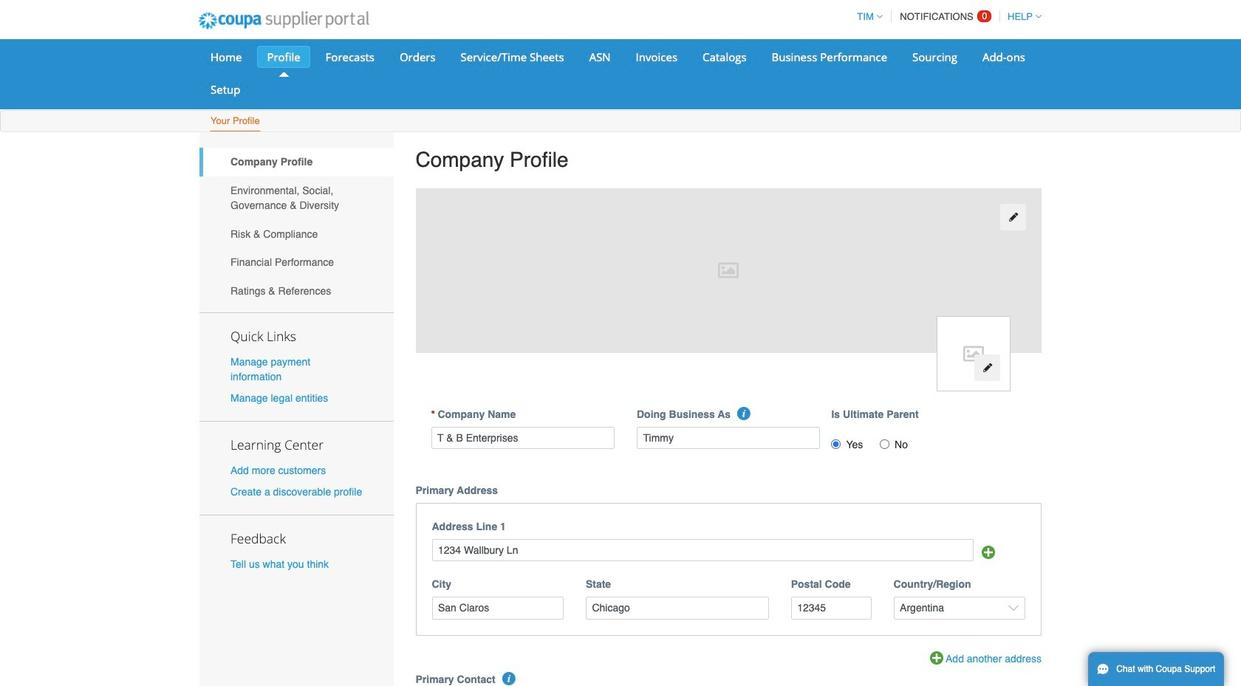 Task type: vqa. For each thing, say whether or not it's contained in the screenshot.
the middle Setup
no



Task type: locate. For each thing, give the bounding box(es) containing it.
change image image
[[1008, 212, 1019, 223], [983, 363, 993, 373]]

0 horizontal spatial change image image
[[983, 363, 993, 373]]

None radio
[[880, 439, 890, 449]]

logo image
[[937, 316, 1011, 391]]

1 horizontal spatial change image image
[[1008, 212, 1019, 223]]

background image
[[416, 188, 1042, 353]]

None text field
[[431, 427, 615, 449], [637, 427, 821, 449], [586, 597, 769, 620], [431, 427, 615, 449], [637, 427, 821, 449], [586, 597, 769, 620]]

navigation
[[851, 2, 1042, 31]]

None radio
[[832, 439, 841, 449]]

0 vertical spatial change image image
[[1008, 212, 1019, 223]]

None text field
[[432, 539, 974, 562], [432, 597, 564, 620], [791, 597, 872, 620], [432, 539, 974, 562], [432, 597, 564, 620], [791, 597, 872, 620]]

1 vertical spatial change image image
[[983, 363, 993, 373]]



Task type: describe. For each thing, give the bounding box(es) containing it.
coupa supplier portal image
[[188, 2, 379, 39]]

add image
[[982, 546, 995, 559]]

additional information image
[[738, 407, 751, 420]]

change image image for logo
[[983, 363, 993, 373]]

additional information image
[[502, 673, 516, 686]]

change image image for background image
[[1008, 212, 1019, 223]]



